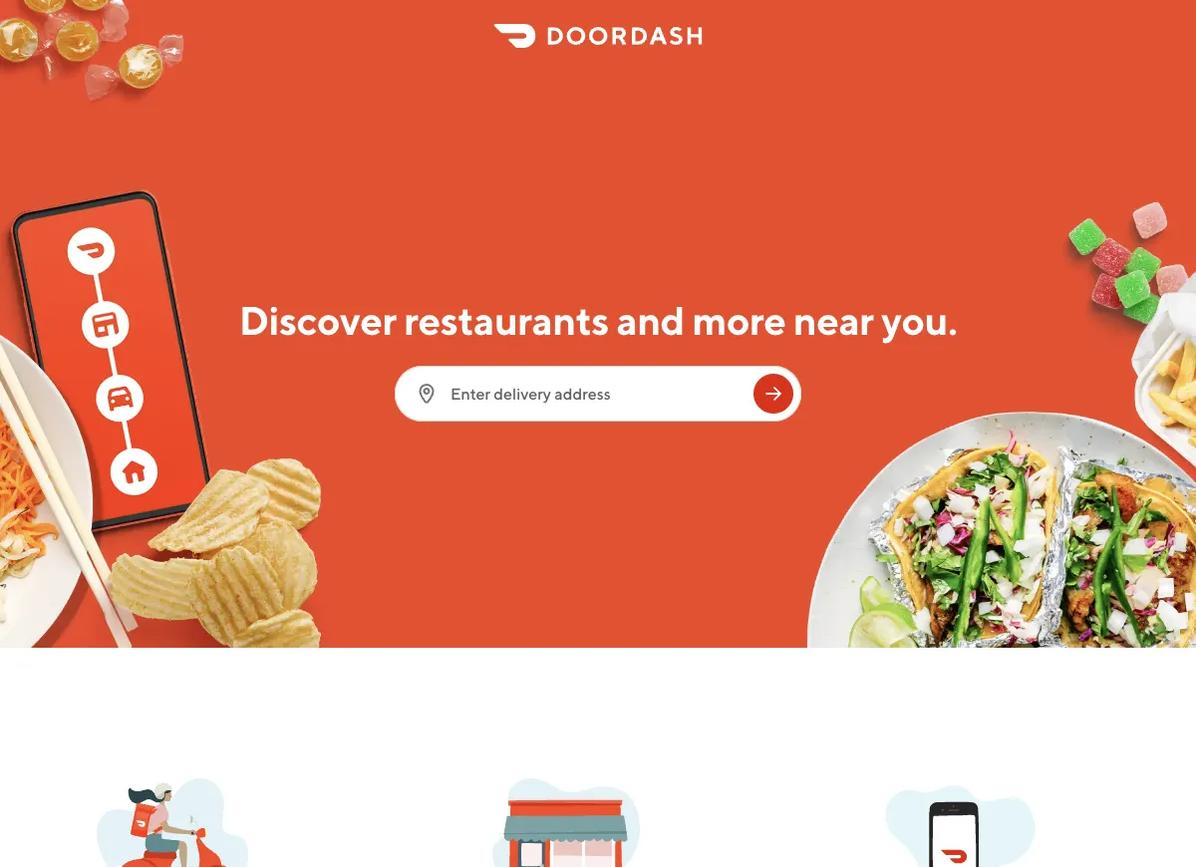 Task type: describe. For each thing, give the bounding box(es) containing it.
restaurants
[[404, 296, 609, 343]]

become a dasher image
[[97, 772, 250, 867]]

discover restaurants and more near you.
[[239, 296, 957, 343]]

near
[[793, 296, 874, 343]]



Task type: vqa. For each thing, say whether or not it's contained in the screenshot.
and
yes



Task type: locate. For each thing, give the bounding box(es) containing it.
become a partner image
[[489, 772, 643, 867]]

get the best doordash experience image
[[882, 772, 1036, 867]]

find restaurants image
[[762, 382, 785, 406]]

you.
[[881, 296, 957, 343]]

Your delivery address text field
[[451, 383, 742, 405]]

and
[[617, 296, 685, 343]]

more
[[692, 296, 786, 343]]

discover
[[239, 296, 396, 343]]



